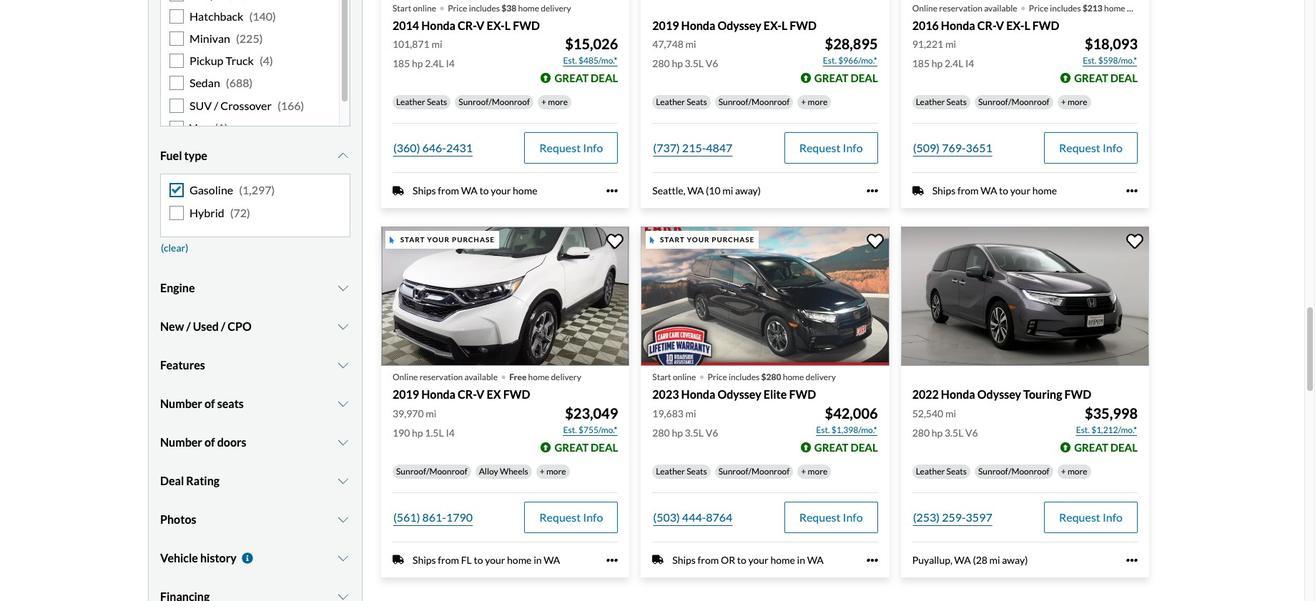 Task type: describe. For each thing, give the bounding box(es) containing it.
online reservation available · free home delivery 2019 honda cr-v ex fwd
[[393, 363, 582, 402]]

l for $18,093
[[1025, 19, 1031, 32]]

suv
[[190, 98, 212, 112]]

honda for 2019
[[682, 19, 716, 32]]

info for $23,049
[[583, 511, 603, 524]]

190
[[393, 427, 410, 439]]

leather for $42,006
[[656, 466, 685, 477]]

· inside online reservation available · free home delivery 2019 honda cr-v ex fwd
[[501, 363, 507, 389]]

purchase for price
[[712, 235, 755, 244]]

deal
[[160, 474, 184, 488]]

sedan (688)
[[190, 76, 253, 90]]

or
[[721, 554, 736, 566]]

/ for used
[[186, 320, 191, 333]]

photos
[[160, 513, 196, 527]]

great deal for $35,998
[[1075, 441, 1138, 454]]

used
[[193, 320, 219, 333]]

minivan
[[190, 31, 230, 45]]

cr- inside online reservation available · free home delivery 2019 honda cr-v ex fwd
[[458, 388, 477, 402]]

(503) 444-8764
[[654, 511, 733, 524]]

(509)
[[914, 141, 940, 155]]

home inside start online · price includes $280 home delivery 2023 honda odyssey elite fwd
[[783, 372, 804, 383]]

hp for $42,006
[[672, 427, 683, 439]]

ships from fl to your home in wa
[[413, 554, 561, 566]]

chevron down image for deal rating
[[337, 476, 351, 487]]

more down est. $1,212/mo.* button
[[1068, 466, 1088, 477]]

doors
[[217, 436, 247, 449]]

$18,093
[[1085, 35, 1138, 53]]

number of seats button
[[160, 386, 351, 422]]

2023
[[653, 388, 679, 402]]

puyallup,
[[913, 554, 953, 566]]

free
[[510, 372, 527, 383]]

start online
[[393, 3, 436, 14]]

deal for $18,093
[[1111, 72, 1138, 85]]

(561) 861-1790 button
[[393, 502, 474, 533]]

(360)
[[394, 141, 420, 155]]

honda inside online reservation available · free home delivery 2019 honda cr-v ex fwd
[[422, 388, 456, 402]]

minivan (225)
[[190, 31, 263, 45]]

$42,006
[[825, 405, 878, 422]]

includes for $18,093
[[1051, 3, 1082, 14]]

delivery up $18,093
[[1128, 3, 1158, 14]]

pickup
[[190, 54, 224, 67]]

online for online reservation available
[[913, 3, 938, 14]]

great deal for $18,093
[[1075, 72, 1138, 85]]

includes inside start online · price includes $280 home delivery 2023 honda odyssey elite fwd
[[729, 372, 760, 383]]

great for $28,895
[[815, 72, 849, 85]]

91,221
[[913, 38, 944, 50]]

l for $15,026
[[505, 19, 511, 32]]

3.5l for $42,006
[[685, 427, 704, 439]]

crossover
[[221, 98, 272, 112]]

seats
[[217, 397, 244, 411]]

+ for $42,006
[[802, 466, 807, 477]]

price for $18,093
[[1030, 3, 1049, 14]]

sunroof/moonroof down 1.5l
[[396, 466, 468, 477]]

(561)
[[394, 511, 420, 524]]

$485/mo.*
[[579, 55, 618, 66]]

v6 for $28,895
[[706, 58, 719, 70]]

to for $18,093
[[1000, 185, 1009, 197]]

price inside start online · price includes $280 home delivery 2023 honda odyssey elite fwd
[[708, 372, 728, 383]]

2019 honda odyssey ex-l fwd
[[653, 19, 817, 32]]

fuel type
[[160, 149, 207, 163]]

$23,049 est. $755/mo.*
[[564, 405, 618, 435]]

honda inside start online · price includes $280 home delivery 2023 honda odyssey elite fwd
[[682, 388, 716, 402]]

hybrid
[[190, 206, 224, 219]]

v for $18,093
[[997, 19, 1005, 32]]

truck image for $42,006
[[653, 555, 664, 566]]

2 horizontal spatial /
[[221, 320, 226, 333]]

(140)
[[249, 9, 276, 23]]

$755/mo.*
[[579, 425, 618, 435]]

280 for $42,006
[[653, 427, 670, 439]]

sunroof/moonroof up 2431
[[459, 97, 530, 108]]

$1,212/mo.*
[[1092, 425, 1138, 435]]

ships from wa to your home for $15,026
[[413, 185, 538, 197]]

vehicle history
[[160, 552, 237, 565]]

(225)
[[236, 31, 263, 45]]

(509) 769-3651 button
[[913, 133, 994, 164]]

3597
[[966, 511, 993, 524]]

(561) 861-1790
[[394, 511, 473, 524]]

more down est. $966/mo.* 'button'
[[808, 97, 828, 108]]

sunroof/moonroof up 8764
[[719, 466, 790, 477]]

price for $15,026
[[448, 3, 468, 14]]

$966/mo.*
[[839, 55, 878, 66]]

leather for $18,093
[[916, 97, 945, 108]]

away) for $35,998
[[1003, 554, 1029, 566]]

est. $966/mo.* button
[[823, 54, 878, 68]]

leather up (253)
[[916, 466, 945, 477]]

(737) 215-4847 button
[[653, 133, 734, 164]]

185 for $18,093
[[913, 58, 930, 70]]

new / used / cpo
[[160, 320, 252, 333]]

ex- for $15,026
[[487, 19, 505, 32]]

v6 for $42,006
[[706, 427, 719, 439]]

chevron down image inside the vehicle history dropdown button
[[337, 553, 351, 564]]

leather up the (737) at the top of the page
[[656, 97, 685, 108]]

photos button
[[160, 502, 351, 538]]

+ more for $23,049
[[540, 466, 566, 477]]

(10
[[706, 185, 721, 197]]

3.5l for $35,998
[[945, 427, 964, 439]]

52,540
[[913, 408, 944, 420]]

seats for $18,093
[[947, 97, 967, 108]]

+ more down est. $966/mo.* 'button'
[[802, 97, 828, 108]]

request info button for $23,049
[[525, 502, 618, 533]]

seattle,
[[653, 185, 686, 197]]

hybrid (72)
[[190, 206, 250, 219]]

suv / crossover (166)
[[190, 98, 304, 112]]

2016 honda cr-v ex-l fwd
[[913, 19, 1060, 32]]

fuel type button
[[160, 138, 351, 174]]

info circle image
[[240, 553, 255, 564]]

request info button for $15,026
[[525, 133, 618, 164]]

number for number of seats
[[160, 397, 202, 411]]

2 l from the left
[[782, 19, 788, 32]]

ellipsis h image for $15,026
[[607, 186, 618, 197]]

v6 for $35,998
[[966, 427, 979, 439]]

new
[[160, 320, 184, 333]]

info for $42,006
[[843, 511, 863, 524]]

truck image for $18,093
[[913, 185, 924, 197]]

truck image for $15,026
[[393, 185, 404, 197]]

$42,006 est. $1,398/mo.*
[[817, 405, 878, 435]]

deal rating
[[160, 474, 220, 488]]

mouse pointer image for ·
[[650, 237, 655, 244]]

est. for $23,049
[[564, 425, 577, 435]]

101,871
[[393, 38, 430, 50]]

chevron down image for features
[[337, 360, 351, 371]]

start online · price includes $280 home delivery 2023 honda odyssey elite fwd
[[653, 363, 836, 402]]

mi for $23,049
[[426, 408, 437, 420]]

est. for $28,895
[[824, 55, 837, 66]]

van (1)
[[190, 121, 228, 134]]

i4 for $15,026
[[446, 58, 455, 70]]

185 for $15,026
[[393, 58, 410, 70]]

4847
[[706, 141, 733, 155]]

ellipsis h image for $42,006
[[867, 555, 878, 566]]

47,748 mi 280 hp 3.5l v6
[[653, 38, 719, 70]]

from for $23,049
[[438, 554, 459, 566]]

request for $15,026
[[540, 141, 581, 155]]

number of seats
[[160, 397, 244, 411]]

$28,895
[[825, 35, 878, 53]]

features button
[[160, 348, 351, 383]]

$18,093 est. $598/mo.*
[[1083, 35, 1138, 66]]

elite
[[764, 388, 787, 402]]

in for ·
[[534, 554, 542, 566]]

$280
[[762, 372, 782, 383]]

gray 2022 honda odyssey touring fwd minivan front-wheel drive automatic image
[[901, 227, 1150, 367]]

of for doors
[[205, 436, 215, 449]]

39,970 mi 190 hp 1.5l i4
[[393, 408, 455, 439]]

sunroof/moonroof up 3651
[[979, 97, 1050, 108]]

seats up 259-
[[947, 466, 967, 477]]

19,683 mi 280 hp 3.5l v6
[[653, 408, 719, 439]]

alloy
[[479, 466, 499, 477]]

request for $23,049
[[540, 511, 581, 524]]

mi for $18,093
[[946, 38, 957, 50]]

leather seats up (737) 215-4847
[[656, 97, 707, 108]]

more for $15,026
[[548, 97, 568, 108]]

great deal for $23,049
[[555, 441, 618, 454]]

engine
[[160, 281, 195, 295]]

features
[[160, 358, 205, 372]]

deal for $23,049
[[591, 441, 618, 454]]

(253)
[[914, 511, 940, 524]]

mi right (28
[[990, 554, 1001, 566]]

seats up 215-
[[687, 97, 707, 108]]

price includes $38 home delivery
[[448, 3, 572, 14]]

hp for $35,998
[[932, 427, 943, 439]]

request info for $23,049
[[540, 511, 603, 524]]

mi for $42,006
[[686, 408, 697, 420]]

(503)
[[654, 511, 680, 524]]

number of doors button
[[160, 425, 351, 461]]

deal rating button
[[160, 464, 351, 499]]

hp for $23,049
[[412, 427, 423, 439]]

number for number of doors
[[160, 436, 202, 449]]

request for $42,006
[[800, 511, 841, 524]]

2.4l for $18,093
[[945, 58, 964, 70]]

start your purchase for available
[[400, 235, 495, 244]]

· inside start online · price includes $280 home delivery 2023 honda odyssey elite fwd
[[699, 363, 705, 389]]

ellipsis h image for $23,049
[[607, 555, 618, 566]]



Task type: locate. For each thing, give the bounding box(es) containing it.
(28
[[973, 554, 988, 566]]

2.4l down 101,871
[[425, 58, 444, 70]]

769-
[[943, 141, 966, 155]]

available for online reservation available
[[985, 3, 1018, 14]]

1 horizontal spatial /
[[214, 98, 218, 112]]

i4 for $23,049
[[446, 427, 455, 439]]

delivery inside online reservation available · free home delivery 2019 honda cr-v ex fwd
[[551, 372, 582, 383]]

truck image for $23,049
[[393, 555, 404, 566]]

ex- for $18,093
[[1007, 19, 1025, 32]]

mi inside 91,221 mi 185 hp 2.4l i4
[[946, 38, 957, 50]]

reservation up 39,970
[[420, 372, 463, 383]]

hp down 19,683 on the bottom of page
[[672, 427, 683, 439]]

v down price includes $38 home delivery
[[477, 19, 485, 32]]

from left or
[[698, 554, 719, 566]]

1 vertical spatial 2019
[[393, 388, 419, 402]]

2 · from the left
[[699, 363, 705, 389]]

52,540 mi 280 hp 3.5l v6
[[913, 408, 979, 439]]

away) right (10 at the right of the page
[[736, 185, 761, 197]]

0 vertical spatial online
[[413, 3, 436, 14]]

puyallup, wa (28 mi away)
[[913, 554, 1029, 566]]

3.5l inside 52,540 mi 280 hp 3.5l v6
[[945, 427, 964, 439]]

0 horizontal spatial includes
[[469, 3, 500, 14]]

sunroof/moonroof up 3597
[[979, 466, 1050, 477]]

chevron down image for fuel type
[[337, 151, 351, 162]]

est. inside $35,998 est. $1,212/mo.*
[[1077, 425, 1090, 435]]

includes
[[469, 3, 500, 14], [1051, 3, 1082, 14], [729, 372, 760, 383]]

odyssey left touring
[[978, 388, 1022, 402]]

more down est. $598/mo.* button
[[1068, 97, 1088, 108]]

hp for $28,895
[[672, 58, 683, 70]]

3 l from the left
[[1025, 19, 1031, 32]]

i4 down 2014 honda cr-v ex-l fwd
[[446, 58, 455, 70]]

truck image
[[393, 185, 404, 197], [913, 185, 924, 197], [393, 555, 404, 566], [653, 555, 664, 566]]

0 horizontal spatial online
[[413, 3, 436, 14]]

0 horizontal spatial price
[[448, 3, 468, 14]]

gasoline (1,297)
[[190, 183, 275, 197]]

0 horizontal spatial start your purchase
[[400, 235, 495, 244]]

(4)
[[260, 54, 273, 67]]

0 horizontal spatial available
[[465, 372, 498, 383]]

truck image down (561)
[[393, 555, 404, 566]]

ships left fl
[[413, 554, 436, 566]]

2 in from the left
[[798, 554, 806, 566]]

hp for $18,093
[[932, 58, 943, 70]]

3.5l down 2022 honda odyssey touring fwd
[[945, 427, 964, 439]]

from down 2431
[[438, 185, 459, 197]]

your for $18,093
[[1011, 185, 1031, 197]]

chevron down image
[[337, 151, 351, 162], [337, 321, 351, 333], [337, 398, 351, 410], [337, 553, 351, 564]]

1 chevron down image from the top
[[337, 283, 351, 294]]

odyssey left elite at the right
[[718, 388, 762, 402]]

cr-
[[458, 19, 477, 32], [978, 19, 997, 32], [458, 388, 477, 402]]

2 chevron down image from the top
[[337, 321, 351, 333]]

2019 up 47,748
[[653, 19, 679, 32]]

est. for $15,026
[[564, 55, 577, 66]]

includes left $280
[[729, 372, 760, 383]]

mi inside 101,871 mi 185 hp 2.4l i4
[[432, 38, 443, 50]]

2019 inside online reservation available · free home delivery 2019 honda cr-v ex fwd
[[393, 388, 419, 402]]

· left free
[[501, 363, 507, 389]]

0 vertical spatial reservation
[[940, 3, 983, 14]]

mi up 1.5l
[[426, 408, 437, 420]]

1 ships from wa to your home from the left
[[413, 185, 538, 197]]

great for $15,026
[[555, 72, 589, 85]]

deal down $1,212/mo.*
[[1111, 441, 1138, 454]]

great deal
[[555, 72, 618, 85], [815, 72, 878, 85], [1075, 72, 1138, 85], [555, 441, 618, 454], [815, 441, 878, 454], [1075, 441, 1138, 454]]

3.5l inside the 19,683 mi 280 hp 3.5l v6
[[685, 427, 704, 439]]

great for $18,093
[[1075, 72, 1109, 85]]

mi inside 47,748 mi 280 hp 3.5l v6
[[686, 38, 697, 50]]

cpo
[[228, 320, 252, 333]]

est. inside $28,895 est. $966/mo.*
[[824, 55, 837, 66]]

(360) 646-2431
[[394, 141, 473, 155]]

2 horizontal spatial price
[[1030, 3, 1049, 14]]

2 of from the top
[[205, 436, 215, 449]]

(253) 259-3597
[[914, 511, 993, 524]]

deal down $966/mo.*
[[851, 72, 878, 85]]

of inside number of doors "dropdown button"
[[205, 436, 215, 449]]

mi right 19,683 on the bottom of page
[[686, 408, 697, 420]]

4 chevron down image from the top
[[337, 553, 351, 564]]

chevron down image for number of seats
[[337, 398, 351, 410]]

ellipsis h image for $18,093
[[1127, 186, 1138, 197]]

leather seats up (509) 769-3651
[[916, 97, 967, 108]]

honda for 2016
[[942, 19, 976, 32]]

chevron down image inside new / used / cpo dropdown button
[[337, 321, 351, 333]]

price left $280
[[708, 372, 728, 383]]

est. down "$28,895"
[[824, 55, 837, 66]]

2 185 from the left
[[913, 58, 930, 70]]

est. inside $15,026 est. $485/mo.*
[[564, 55, 577, 66]]

chevron down image for photos
[[337, 514, 351, 526]]

est. inside $23,049 est. $755/mo.*
[[564, 425, 577, 435]]

i4 inside 91,221 mi 185 hp 2.4l i4
[[966, 58, 975, 70]]

honda up 47,748 mi 280 hp 3.5l v6
[[682, 19, 716, 32]]

2 2.4l from the left
[[945, 58, 964, 70]]

hp inside 52,540 mi 280 hp 3.5l v6
[[932, 427, 943, 439]]

(360) 646-2431 button
[[393, 133, 474, 164]]

great for $35,998
[[1075, 441, 1109, 454]]

ships for $42,006
[[673, 554, 696, 566]]

est. down $15,026
[[564, 55, 577, 66]]

/ right 'suv'
[[214, 98, 218, 112]]

chevron down image
[[337, 283, 351, 294], [337, 360, 351, 371], [337, 437, 351, 449], [337, 476, 351, 487], [337, 514, 351, 526], [337, 592, 351, 602]]

cr- down price includes $38 home delivery
[[458, 19, 477, 32]]

280 down 19,683 on the bottom of page
[[653, 427, 670, 439]]

black 2023 honda odyssey elite fwd minivan front-wheel drive automatic image
[[641, 227, 890, 367]]

185 down 91,221
[[913, 58, 930, 70]]

(72)
[[230, 206, 250, 219]]

0 horizontal spatial purchase
[[452, 235, 495, 244]]

185 inside 91,221 mi 185 hp 2.4l i4
[[913, 58, 930, 70]]

to
[[480, 185, 489, 197], [1000, 185, 1009, 197], [474, 554, 483, 566], [738, 554, 747, 566]]

0 horizontal spatial ex-
[[487, 19, 505, 32]]

(166)
[[278, 98, 304, 112]]

1 horizontal spatial purchase
[[712, 235, 755, 244]]

1 vertical spatial available
[[465, 372, 498, 383]]

seats for $15,026
[[427, 97, 447, 108]]

request info for $15,026
[[540, 141, 603, 155]]

0 horizontal spatial ships from wa to your home
[[413, 185, 538, 197]]

vehicle history button
[[160, 541, 351, 577]]

280 down 47,748
[[653, 58, 670, 70]]

3.5l inside 47,748 mi 280 hp 3.5l v6
[[685, 58, 704, 70]]

delivery right $38 in the left of the page
[[541, 3, 572, 14]]

number
[[160, 397, 202, 411], [160, 436, 202, 449]]

280 for $28,895
[[653, 58, 670, 70]]

2.4l inside 101,871 mi 185 hp 2.4l i4
[[425, 58, 444, 70]]

185 inside 101,871 mi 185 hp 2.4l i4
[[393, 58, 410, 70]]

1 horizontal spatial online
[[913, 3, 938, 14]]

2 number from the top
[[160, 436, 202, 449]]

chevron down image inside fuel type dropdown button
[[337, 151, 351, 162]]

v6 inside 52,540 mi 280 hp 3.5l v6
[[966, 427, 979, 439]]

chevron down image inside number of doors "dropdown button"
[[337, 437, 351, 449]]

2 mouse pointer image from the left
[[650, 237, 655, 244]]

0 vertical spatial online
[[913, 3, 938, 14]]

(1,297)
[[239, 183, 275, 197]]

request info for $42,006
[[800, 511, 863, 524]]

v6 inside 47,748 mi 280 hp 3.5l v6
[[706, 58, 719, 70]]

cr- down online reservation available
[[978, 19, 997, 32]]

online inside start online · price includes $280 home delivery 2023 honda odyssey elite fwd
[[673, 372, 696, 383]]

available for online reservation available · free home delivery 2019 honda cr-v ex fwd
[[465, 372, 498, 383]]

history
[[200, 552, 237, 565]]

request info button for $18,093
[[1045, 133, 1138, 164]]

great for $42,006
[[815, 441, 849, 454]]

available up 'ex'
[[465, 372, 498, 383]]

0 horizontal spatial away)
[[736, 185, 761, 197]]

ships from wa to your home down 3651
[[933, 185, 1058, 197]]

fwd
[[513, 19, 540, 32], [790, 19, 817, 32], [1033, 19, 1060, 32], [504, 388, 530, 402], [790, 388, 817, 402], [1065, 388, 1092, 402]]

odyssey inside start online · price includes $280 home delivery 2023 honda odyssey elite fwd
[[718, 388, 762, 402]]

861-
[[423, 511, 446, 524]]

mi right "52,540"
[[946, 408, 957, 420]]

646-
[[423, 141, 446, 155]]

great down 'est. $755/mo.*' button
[[555, 441, 589, 454]]

delivery up $23,049
[[551, 372, 582, 383]]

+ for $18,093
[[1062, 97, 1067, 108]]

/
[[214, 98, 218, 112], [186, 320, 191, 333], [221, 320, 226, 333]]

of inside number of seats dropdown button
[[205, 397, 215, 411]]

truck image down (360)
[[393, 185, 404, 197]]

280 inside the 19,683 mi 280 hp 3.5l v6
[[653, 427, 670, 439]]

honda
[[422, 19, 456, 32], [682, 19, 716, 32], [942, 19, 976, 32], [422, 388, 456, 402], [682, 388, 716, 402], [942, 388, 976, 402]]

available inside online reservation available · free home delivery 2019 honda cr-v ex fwd
[[465, 372, 498, 383]]

1 mouse pointer image from the left
[[390, 237, 395, 244]]

deal down $1,398/mo.*
[[851, 441, 878, 454]]

to for $23,049
[[474, 554, 483, 566]]

reservation
[[940, 3, 983, 14], [420, 372, 463, 383]]

great deal down est. $598/mo.* button
[[1075, 72, 1138, 85]]

chevron down image inside photos dropdown button
[[337, 514, 351, 526]]

home
[[518, 3, 540, 14], [1105, 3, 1126, 14], [513, 185, 538, 197], [1033, 185, 1058, 197], [529, 372, 550, 383], [783, 372, 804, 383], [507, 554, 532, 566], [771, 554, 796, 566]]

0 horizontal spatial in
[[534, 554, 542, 566]]

1 horizontal spatial away)
[[1003, 554, 1029, 566]]

est. inside $42,006 est. $1,398/mo.*
[[817, 425, 830, 435]]

est. left $1,398/mo.*
[[817, 425, 830, 435]]

(503) 444-8764 button
[[653, 502, 734, 533]]

start inside start online · price includes $280 home delivery 2023 honda odyssey elite fwd
[[653, 372, 672, 383]]

0 vertical spatial available
[[985, 3, 1018, 14]]

1 vertical spatial away)
[[1003, 554, 1029, 566]]

1 horizontal spatial in
[[798, 554, 806, 566]]

start
[[393, 3, 412, 14], [400, 235, 425, 244], [660, 235, 685, 244], [653, 372, 672, 383]]

1 horizontal spatial available
[[985, 3, 1018, 14]]

1 horizontal spatial 185
[[913, 58, 930, 70]]

hp inside the 39,970 mi 190 hp 1.5l i4
[[412, 427, 423, 439]]

truck image down (509)
[[913, 185, 924, 197]]

i4 right 1.5l
[[446, 427, 455, 439]]

reservation inside online reservation available · free home delivery 2019 honda cr-v ex fwd
[[420, 372, 463, 383]]

1 vertical spatial of
[[205, 436, 215, 449]]

number inside dropdown button
[[160, 397, 202, 411]]

online for online reservation available · free home delivery 2019 honda cr-v ex fwd
[[393, 372, 418, 383]]

2 chevron down image from the top
[[337, 360, 351, 371]]

1 chevron down image from the top
[[337, 151, 351, 162]]

est. inside $18,093 est. $598/mo.*
[[1083, 55, 1097, 66]]

+
[[542, 97, 547, 108], [802, 97, 807, 108], [1062, 97, 1067, 108], [540, 466, 545, 477], [802, 466, 807, 477], [1062, 466, 1067, 477]]

ships for $15,026
[[413, 185, 436, 197]]

2 ships from wa to your home from the left
[[933, 185, 1058, 197]]

280
[[653, 58, 670, 70], [653, 427, 670, 439], [913, 427, 930, 439]]

hatchback (140)
[[190, 9, 276, 23]]

chevron down image for engine
[[337, 283, 351, 294]]

in for price
[[798, 554, 806, 566]]

3.5l down 2019 honda odyssey ex-l fwd
[[685, 58, 704, 70]]

delivery inside start online · price includes $280 home delivery 2023 honda odyssey elite fwd
[[806, 372, 836, 383]]

0 horizontal spatial 2019
[[393, 388, 419, 402]]

ships from wa to your home
[[413, 185, 538, 197], [933, 185, 1058, 197]]

leather for $15,026
[[396, 97, 425, 108]]

odyssey for $35,998
[[978, 388, 1022, 402]]

est. down $23,049
[[564, 425, 577, 435]]

online
[[413, 3, 436, 14], [673, 372, 696, 383]]

honda down "start online" at the top
[[422, 19, 456, 32]]

great down est. $598/mo.* button
[[1075, 72, 1109, 85]]

ellipsis h image
[[867, 186, 878, 197]]

i4 inside 101,871 mi 185 hp 2.4l i4
[[446, 58, 455, 70]]

+ more right wheels
[[540, 466, 566, 477]]

online up 39,970
[[393, 372, 418, 383]]

1 l from the left
[[505, 19, 511, 32]]

est. left $1,212/mo.*
[[1077, 425, 1090, 435]]

v6 down start online · price includes $280 home delivery 2023 honda odyssey elite fwd
[[706, 427, 719, 439]]

/ right "new"
[[186, 320, 191, 333]]

number up the deal rating at the bottom of page
[[160, 436, 202, 449]]

fuel
[[160, 149, 182, 163]]

purchase for ·
[[452, 235, 495, 244]]

online for start online · price includes $280 home delivery 2023 honda odyssey elite fwd
[[673, 372, 696, 383]]

v inside online reservation available · free home delivery 2019 honda cr-v ex fwd
[[477, 388, 485, 402]]

from
[[438, 185, 459, 197], [958, 185, 979, 197], [438, 554, 459, 566], [698, 554, 719, 566]]

6 chevron down image from the top
[[337, 592, 351, 602]]

1 vertical spatial online
[[673, 372, 696, 383]]

0 horizontal spatial 185
[[393, 58, 410, 70]]

leather seats up (253) 259-3597 at the right of page
[[916, 466, 967, 477]]

3 chevron down image from the top
[[337, 437, 351, 449]]

$38
[[502, 3, 517, 14]]

0 vertical spatial away)
[[736, 185, 761, 197]]

$35,998 est. $1,212/mo.*
[[1077, 405, 1138, 435]]

mi inside the 39,970 mi 190 hp 1.5l i4
[[426, 408, 437, 420]]

request info for $18,093
[[1060, 141, 1123, 155]]

online up 2014
[[413, 3, 436, 14]]

1 horizontal spatial ex-
[[764, 19, 782, 32]]

ships down the (360) 646-2431 button
[[413, 185, 436, 197]]

1 horizontal spatial start your purchase
[[660, 235, 755, 244]]

request for $18,093
[[1060, 141, 1101, 155]]

1 horizontal spatial 2.4l
[[945, 58, 964, 70]]

deal for $28,895
[[851, 72, 878, 85]]

i4 for $18,093
[[966, 58, 975, 70]]

platinum white pearl 2019 honda cr-v ex fwd suv / crossover front-wheel drive continuously variable transmission image
[[381, 227, 630, 367]]

deal down $598/mo.*
[[1111, 72, 1138, 85]]

1 2.4l from the left
[[425, 58, 444, 70]]

1 vertical spatial reservation
[[420, 372, 463, 383]]

mi
[[432, 38, 443, 50], [686, 38, 697, 50], [946, 38, 957, 50], [723, 185, 734, 197], [426, 408, 437, 420], [686, 408, 697, 420], [946, 408, 957, 420], [990, 554, 1001, 566]]

(clear)
[[161, 242, 188, 254]]

hp inside 101,871 mi 185 hp 2.4l i4
[[412, 58, 423, 70]]

v6 inside the 19,683 mi 280 hp 3.5l v6
[[706, 427, 719, 439]]

new / used / cpo button
[[160, 309, 351, 345]]

leather up (360)
[[396, 97, 425, 108]]

280 down "52,540"
[[913, 427, 930, 439]]

2 purchase from the left
[[712, 235, 755, 244]]

from down 3651
[[958, 185, 979, 197]]

(1)
[[215, 121, 228, 134]]

1 horizontal spatial ·
[[699, 363, 705, 389]]

price up 2014 honda cr-v ex-l fwd
[[448, 3, 468, 14]]

2431
[[446, 141, 473, 155]]

0 horizontal spatial 2.4l
[[425, 58, 444, 70]]

of left the seats
[[205, 397, 215, 411]]

1 horizontal spatial includes
[[729, 372, 760, 383]]

0 horizontal spatial /
[[186, 320, 191, 333]]

0 horizontal spatial online
[[393, 372, 418, 383]]

mi for $28,895
[[686, 38, 697, 50]]

2022 honda odyssey touring fwd
[[913, 388, 1092, 402]]

available
[[985, 3, 1018, 14], [465, 372, 498, 383]]

mi right (10 at the right of the page
[[723, 185, 734, 197]]

2.4l for $15,026
[[425, 58, 444, 70]]

$23,049
[[565, 405, 618, 422]]

seats up '646-'
[[427, 97, 447, 108]]

great deal down 'est. $755/mo.*' button
[[555, 441, 618, 454]]

start your purchase
[[400, 235, 495, 244], [660, 235, 755, 244]]

reservation for online reservation available · free home delivery 2019 honda cr-v ex fwd
[[420, 372, 463, 383]]

ships for $23,049
[[413, 554, 436, 566]]

more down est. $485/mo.* button
[[548, 97, 568, 108]]

1 horizontal spatial price
[[708, 372, 728, 383]]

fwd inside online reservation available · free home delivery 2019 honda cr-v ex fwd
[[504, 388, 530, 402]]

great down est. $485/mo.* button
[[555, 72, 589, 85]]

1 vertical spatial number
[[160, 436, 202, 449]]

great down est. $1,212/mo.* button
[[1075, 441, 1109, 454]]

hp down 101,871
[[412, 58, 423, 70]]

1 horizontal spatial l
[[782, 19, 788, 32]]

deal down $755/mo.*
[[591, 441, 618, 454]]

wheels
[[500, 466, 529, 477]]

cr- for $18,093
[[978, 19, 997, 32]]

2 ex- from the left
[[764, 19, 782, 32]]

1 horizontal spatial ships from wa to your home
[[933, 185, 1058, 197]]

+ more for $15,026
[[542, 97, 568, 108]]

fwd inside start online · price includes $280 home delivery 2023 honda odyssey elite fwd
[[790, 388, 817, 402]]

from for $18,093
[[958, 185, 979, 197]]

280 inside 52,540 mi 280 hp 3.5l v6
[[913, 427, 930, 439]]

seats up 769-
[[947, 97, 967, 108]]

honda for 2014
[[422, 19, 456, 32]]

(509) 769-3651
[[914, 141, 993, 155]]

hp inside 47,748 mi 280 hp 3.5l v6
[[672, 58, 683, 70]]

0 horizontal spatial l
[[505, 19, 511, 32]]

online up '2023'
[[673, 372, 696, 383]]

leather seats for $18,093
[[916, 97, 967, 108]]

mi right 101,871
[[432, 38, 443, 50]]

hp down 91,221
[[932, 58, 943, 70]]

i4 inside the 39,970 mi 190 hp 1.5l i4
[[446, 427, 455, 439]]

0 horizontal spatial mouse pointer image
[[390, 237, 395, 244]]

your for $15,026
[[491, 185, 511, 197]]

of
[[205, 397, 215, 411], [205, 436, 215, 449]]

280 inside 47,748 mi 280 hp 3.5l v6
[[653, 58, 670, 70]]

great down est. $966/mo.* 'button'
[[815, 72, 849, 85]]

v for $15,026
[[477, 19, 485, 32]]

1 of from the top
[[205, 397, 215, 411]]

ships
[[413, 185, 436, 197], [933, 185, 956, 197], [413, 554, 436, 566], [673, 554, 696, 566]]

to for $15,026
[[480, 185, 489, 197]]

start your purchase for ·
[[660, 235, 755, 244]]

leather seats for $42,006
[[656, 466, 707, 477]]

$213
[[1083, 3, 1103, 14]]

1 ex- from the left
[[487, 19, 505, 32]]

seattle, wa (10 mi away)
[[653, 185, 761, 197]]

honda for 2022
[[942, 388, 976, 402]]

280 for $35,998
[[913, 427, 930, 439]]

1 in from the left
[[534, 554, 542, 566]]

5 chevron down image from the top
[[337, 514, 351, 526]]

online inside online reservation available · free home delivery 2019 honda cr-v ex fwd
[[393, 372, 418, 383]]

259-
[[943, 511, 966, 524]]

v6 down 2019 honda odyssey ex-l fwd
[[706, 58, 719, 70]]

2014 honda cr-v ex-l fwd
[[393, 19, 540, 32]]

home inside online reservation available · free home delivery 2019 honda cr-v ex fwd
[[529, 372, 550, 383]]

away) for $28,895
[[736, 185, 761, 197]]

sunroof/moonroof up 4847
[[719, 97, 790, 108]]

1 start your purchase from the left
[[400, 235, 495, 244]]

hp inside 91,221 mi 185 hp 2.4l i4
[[932, 58, 943, 70]]

ships from wa to your home for $18,093
[[933, 185, 1058, 197]]

1 horizontal spatial mouse pointer image
[[650, 237, 655, 244]]

request info button for $42,006
[[785, 502, 878, 533]]

mi for $15,026
[[432, 38, 443, 50]]

1 vertical spatial online
[[393, 372, 418, 383]]

chevron down image inside number of seats dropdown button
[[337, 398, 351, 410]]

1 · from the left
[[501, 363, 507, 389]]

hp for $15,026
[[412, 58, 423, 70]]

2 start your purchase from the left
[[660, 235, 755, 244]]

more for $42,006
[[808, 466, 828, 477]]

+ more down est. $1,212/mo.* button
[[1062, 466, 1088, 477]]

rating
[[186, 474, 220, 488]]

chevron down image inside features dropdown button
[[337, 360, 351, 371]]

8764
[[706, 511, 733, 524]]

chevron down image for number of doors
[[337, 437, 351, 449]]

in
[[534, 554, 542, 566], [798, 554, 806, 566]]

request info button
[[525, 133, 618, 164], [785, 133, 878, 164], [1045, 133, 1138, 164], [525, 502, 618, 533], [785, 502, 878, 533], [1045, 502, 1138, 533]]

1 horizontal spatial 2019
[[653, 19, 679, 32]]

i4 down 2016 honda cr-v ex-l fwd
[[966, 58, 975, 70]]

4 chevron down image from the top
[[337, 476, 351, 487]]

3651
[[966, 141, 993, 155]]

v left 'ex'
[[477, 388, 485, 402]]

1 horizontal spatial reservation
[[940, 3, 983, 14]]

est.
[[564, 55, 577, 66], [824, 55, 837, 66], [1083, 55, 1097, 66], [564, 425, 577, 435], [817, 425, 830, 435], [1077, 425, 1090, 435]]

444-
[[683, 511, 706, 524]]

1 185 from the left
[[393, 58, 410, 70]]

2.4l down 2016 honda cr-v ex-l fwd
[[945, 58, 964, 70]]

more for $18,093
[[1068, 97, 1088, 108]]

seats for $42,006
[[687, 466, 707, 477]]

est. $598/mo.* button
[[1083, 54, 1138, 68]]

hp down 47,748
[[672, 58, 683, 70]]

2 horizontal spatial ex-
[[1007, 19, 1025, 32]]

0 vertical spatial of
[[205, 397, 215, 411]]

2.4l inside 91,221 mi 185 hp 2.4l i4
[[945, 58, 964, 70]]

0 horizontal spatial ·
[[501, 363, 507, 389]]

(737) 215-4847
[[654, 141, 733, 155]]

v down online reservation available
[[997, 19, 1005, 32]]

includes for $15,026
[[469, 3, 500, 14]]

ellipsis h image
[[607, 186, 618, 197], [1127, 186, 1138, 197], [607, 555, 618, 566], [867, 555, 878, 566], [1127, 555, 1138, 566]]

deal for $15,026
[[591, 72, 618, 85]]

0 vertical spatial number
[[160, 397, 202, 411]]

l
[[505, 19, 511, 32], [782, 19, 788, 32], [1025, 19, 1031, 32]]

mi inside 52,540 mi 280 hp 3.5l v6
[[946, 408, 957, 420]]

1 number from the top
[[160, 397, 202, 411]]

more right wheels
[[547, 466, 566, 477]]

$15,026 est. $485/mo.*
[[564, 35, 618, 66]]

wa
[[461, 185, 478, 197], [688, 185, 704, 197], [981, 185, 998, 197], [544, 554, 561, 566], [808, 554, 824, 566], [955, 554, 972, 566]]

3.5l for $28,895
[[685, 58, 704, 70]]

vehicle
[[160, 552, 198, 565]]

mi for $35,998
[[946, 408, 957, 420]]

mi right 91,221
[[946, 38, 957, 50]]

chevron down image inside deal rating dropdown button
[[337, 476, 351, 487]]

number inside "dropdown button"
[[160, 436, 202, 449]]

includes left $38 in the left of the page
[[469, 3, 500, 14]]

honda up the 19,683 mi 280 hp 3.5l v6
[[682, 388, 716, 402]]

1.5l
[[425, 427, 444, 439]]

great deal down est. $966/mo.* 'button'
[[815, 72, 878, 85]]

more for $23,049
[[547, 466, 566, 477]]

1790
[[446, 511, 473, 524]]

1 horizontal spatial online
[[673, 372, 696, 383]]

3 ex- from the left
[[1007, 19, 1025, 32]]

mi inside the 19,683 mi 280 hp 3.5l v6
[[686, 408, 697, 420]]

hp inside the 19,683 mi 280 hp 3.5l v6
[[672, 427, 683, 439]]

2 horizontal spatial includes
[[1051, 3, 1082, 14]]

reservation for online reservation available
[[940, 3, 983, 14]]

0 vertical spatial 2019
[[653, 19, 679, 32]]

your
[[491, 185, 511, 197], [1011, 185, 1031, 197], [427, 235, 450, 244], [687, 235, 710, 244], [485, 554, 505, 566], [749, 554, 769, 566]]

mouse pointer image
[[390, 237, 395, 244], [650, 237, 655, 244]]

delivery up the $42,006
[[806, 372, 836, 383]]

chevron down image inside "engine" dropdown button
[[337, 283, 351, 294]]

1 purchase from the left
[[452, 235, 495, 244]]

cr- for $15,026
[[458, 19, 477, 32]]

/ for crossover
[[214, 98, 218, 112]]

mi right 47,748
[[686, 38, 697, 50]]

truck
[[226, 54, 254, 67]]

your for $42,006
[[749, 554, 769, 566]]

info for $18,093
[[1103, 141, 1123, 155]]

$35,998
[[1085, 405, 1138, 422]]

gasoline
[[190, 183, 233, 197]]

91,221 mi 185 hp 2.4l i4
[[913, 38, 975, 70]]

online
[[913, 3, 938, 14], [393, 372, 418, 383]]

alloy wheels
[[479, 466, 529, 477]]

2 horizontal spatial l
[[1025, 19, 1031, 32]]

honda up the 39,970 mi 190 hp 1.5l i4
[[422, 388, 456, 402]]

0 horizontal spatial reservation
[[420, 372, 463, 383]]

3 chevron down image from the top
[[337, 398, 351, 410]]



Task type: vqa. For each thing, say whether or not it's contained in the screenshot.
Crossover's "/"
yes



